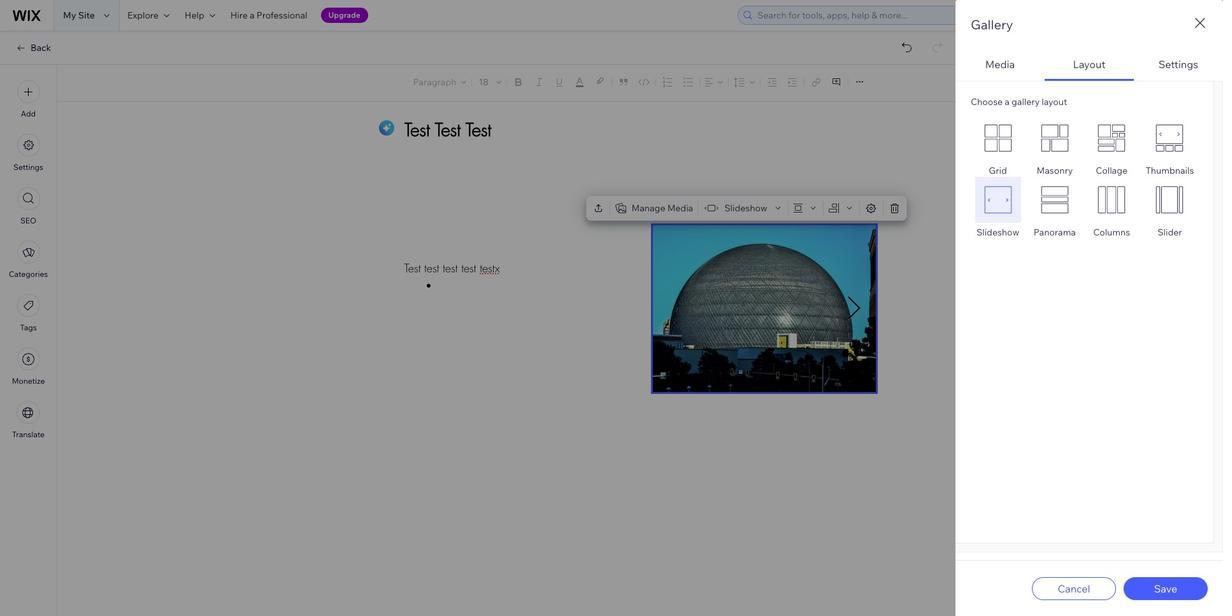 Task type: locate. For each thing, give the bounding box(es) containing it.
0 horizontal spatial slideshow
[[724, 203, 767, 214]]

notes button
[[1156, 75, 1208, 92]]

back
[[31, 42, 51, 54]]

0 vertical spatial slideshow
[[724, 203, 767, 214]]

seo
[[20, 216, 36, 225]]

back button
[[15, 42, 51, 54]]

Search for tools, apps, help & more... field
[[754, 6, 1048, 24]]

menu
[[0, 73, 57, 447]]

hire a professional link
[[223, 0, 315, 31]]

translate button
[[12, 401, 45, 440]]

choose
[[971, 96, 1003, 108]]

help button
[[177, 0, 223, 31]]

add button
[[17, 80, 40, 118]]

media right the manage
[[667, 203, 693, 214]]

notes
[[1179, 77, 1204, 89]]

manage
[[632, 203, 665, 214]]

test
[[404, 261, 421, 276]]

1 vertical spatial settings
[[13, 162, 43, 172]]

test
[[424, 261, 439, 276], [443, 261, 458, 276], [461, 261, 476, 276]]

tags button
[[17, 294, 40, 333]]

1 vertical spatial settings button
[[13, 134, 43, 172]]

0 vertical spatial settings button
[[1134, 49, 1223, 81]]

translate
[[12, 430, 45, 440]]

settings inside tab list
[[1159, 58, 1198, 70]]

a inside layout tab panel
[[1005, 96, 1010, 108]]

1 horizontal spatial media
[[985, 58, 1015, 70]]

a left the gallery
[[1005, 96, 1010, 108]]

upgrade button
[[321, 8, 368, 23]]

a inside hire a professional link
[[250, 10, 255, 21]]

media up choose
[[985, 58, 1015, 70]]

Add a Catchy Title text field
[[404, 118, 861, 141]]

paragraph
[[413, 76, 456, 88]]

a right hire
[[250, 10, 255, 21]]

my
[[63, 10, 76, 21]]

1 vertical spatial media
[[667, 203, 693, 214]]

0 horizontal spatial settings button
[[13, 134, 43, 172]]

0 horizontal spatial test
[[424, 261, 439, 276]]

slideshow inside layout tab panel
[[976, 227, 1019, 238]]

monetize
[[12, 376, 45, 386]]

settings up notes button
[[1159, 58, 1198, 70]]

settings
[[1159, 58, 1198, 70], [13, 162, 43, 172]]

site
[[78, 10, 95, 21]]

1 horizontal spatial a
[[1005, 96, 1010, 108]]

slideshow
[[724, 203, 767, 214], [976, 227, 1019, 238]]

0 horizontal spatial a
[[250, 10, 255, 21]]

testx
[[480, 261, 500, 276]]

1 horizontal spatial settings
[[1159, 58, 1198, 70]]

panorama
[[1034, 227, 1076, 238]]

1 vertical spatial slideshow
[[976, 227, 1019, 238]]

0 horizontal spatial settings
[[13, 162, 43, 172]]

seo button
[[17, 187, 40, 225]]

manage media button
[[612, 199, 696, 217]]

paragraph button
[[411, 73, 469, 91]]

hire
[[230, 10, 248, 21]]

list box inside layout tab panel
[[971, 115, 1198, 238]]

gallery
[[971, 17, 1013, 32]]

0 vertical spatial settings
[[1159, 58, 1198, 70]]

explore
[[127, 10, 159, 21]]

media
[[985, 58, 1015, 70], [667, 203, 693, 214]]

1 horizontal spatial test
[[443, 261, 458, 276]]

settings button
[[1134, 49, 1223, 81], [13, 134, 43, 172]]

0 horizontal spatial media
[[667, 203, 693, 214]]

list box containing grid
[[971, 115, 1198, 238]]

2 horizontal spatial test
[[461, 261, 476, 276]]

choose a gallery layout
[[971, 96, 1067, 108]]

a
[[250, 10, 255, 21], [1005, 96, 1010, 108]]

layout button
[[1045, 49, 1134, 81]]

1 vertical spatial a
[[1005, 96, 1010, 108]]

monetize button
[[12, 348, 45, 386]]

slider
[[1158, 227, 1182, 238]]

cancel button
[[1032, 577, 1116, 600]]

settings up seo button
[[13, 162, 43, 172]]

tab list
[[955, 49, 1223, 553]]

0 vertical spatial a
[[250, 10, 255, 21]]

1 horizontal spatial slideshow
[[976, 227, 1019, 238]]

grid
[[989, 165, 1007, 176]]

list box
[[971, 115, 1198, 238]]



Task type: vqa. For each thing, say whether or not it's contained in the screenshot.
the leftmost 'Settings' button
yes



Task type: describe. For each thing, give the bounding box(es) containing it.
tab list containing media
[[955, 49, 1223, 553]]

layout
[[1042, 96, 1067, 108]]

a for professional
[[250, 10, 255, 21]]

masonry
[[1037, 165, 1073, 176]]

upgrade
[[328, 10, 360, 20]]

my site
[[63, 10, 95, 21]]

layout
[[1073, 58, 1105, 70]]

save
[[1154, 583, 1177, 595]]

help
[[185, 10, 204, 21]]

2 test from the left
[[443, 261, 458, 276]]

menu containing add
[[0, 73, 57, 447]]

test test test test testx
[[404, 261, 500, 276]]

professional
[[257, 10, 307, 21]]

slideshow inside button
[[724, 203, 767, 214]]

layout tab panel
[[955, 81, 1223, 553]]

save button
[[1124, 577, 1208, 600]]

manage media
[[632, 203, 693, 214]]

thumbnails
[[1146, 165, 1194, 176]]

collage
[[1096, 165, 1128, 176]]

gallery
[[1012, 96, 1040, 108]]

categories button
[[9, 241, 48, 279]]

media button
[[955, 49, 1045, 81]]

1 test from the left
[[424, 261, 439, 276]]

a for gallery
[[1005, 96, 1010, 108]]

3 test from the left
[[461, 261, 476, 276]]

cancel
[[1058, 583, 1090, 595]]

add
[[21, 109, 36, 118]]

hire a professional
[[230, 10, 307, 21]]

1 horizontal spatial settings button
[[1134, 49, 1223, 81]]

categories
[[9, 269, 48, 279]]

slideshow button
[[701, 199, 785, 217]]

settings inside menu
[[13, 162, 43, 172]]

columns
[[1093, 227, 1130, 238]]

0 vertical spatial media
[[985, 58, 1015, 70]]

tags
[[20, 323, 37, 333]]



